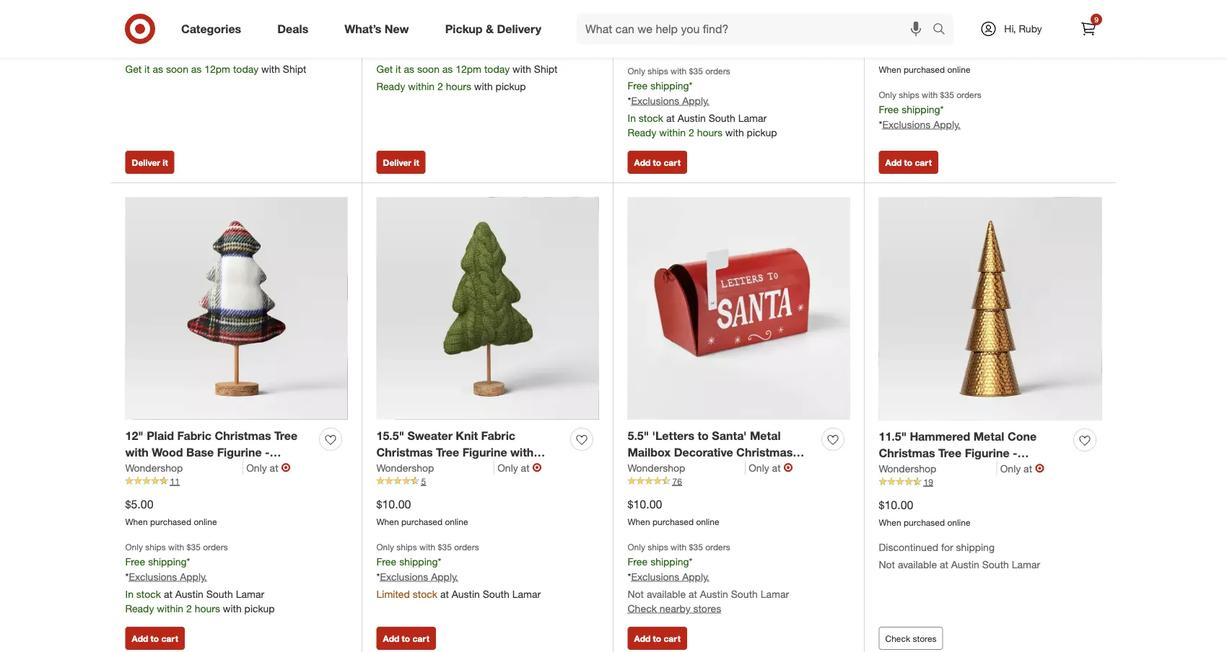 Task type: vqa. For each thing, say whether or not it's contained in the screenshot.
1st the 'today' from right
yes



Task type: describe. For each thing, give the bounding box(es) containing it.
exclusions apply. link for 5.5" 'letters to santa' metal mailbox decorative christmas figurine red - wondershop™
[[631, 571, 710, 583]]

$10.00 when purchased online for 11.5" hammered metal cone christmas tree figurine - wondershop™ gold
[[879, 498, 971, 528]]

what's new link
[[332, 13, 427, 45]]

christmas inside 5.5" 'letters to santa' metal mailbox decorative christmas figurine red - wondershop™
[[736, 446, 793, 460]]

lamar for 12" plaid fabric christmas tree with wood base figurine - wondershop™
[[236, 588, 264, 601]]

apply. for 5.5" 'letters to santa' metal mailbox decorative christmas figurine red - wondershop™
[[682, 571, 710, 583]]

orders inside only ships with $35 orders free shipping * * exclusions apply.
[[957, 89, 982, 100]]

add to cart button for 15.5" sweater knit fabric christmas tree figurine with wood base - wondershop™ green
[[376, 627, 436, 650]]

tree for 15.5"
[[436, 446, 459, 460]]

what's new
[[345, 22, 409, 36]]

wondershop for plaid
[[125, 462, 183, 474]]

exclusions for 5.5" 'letters to santa' metal mailbox decorative christmas figurine red - wondershop™
[[631, 571, 680, 583]]

exclusions apply. link for 12" plaid fabric christmas tree with wood base figurine - wondershop™
[[129, 571, 207, 583]]

lamar for 15.5" sweater knit fabric christmas tree figurine with wood base - wondershop™ green
[[512, 588, 541, 601]]

wood inside 12" plaid fabric christmas tree with wood base figurine - wondershop™
[[152, 446, 183, 460]]

11
[[170, 476, 180, 487]]

only at ¬ for santa'
[[749, 461, 793, 475]]

shipping inside the only ships with $35 orders free shipping * * exclusions apply. not available at austin south lamar check nearby stores
[[651, 556, 689, 568]]

get it as soon as 12pm today with shipt ready within 2 hours with pickup
[[376, 62, 558, 92]]

wondershop™ inside 15.5" sweater knit fabric christmas tree figurine with wood base - wondershop™ green
[[450, 462, 525, 476]]

deliver it for $5.00
[[132, 157, 168, 168]]

soon for get it as soon as 12pm today with shipt ready within 2 hours with pickup
[[417, 62, 440, 75]]

19 link
[[879, 476, 1102, 489]]

ships inside only ships with $35 orders free shipping * * exclusions apply.
[[899, 89, 920, 100]]

knit
[[456, 429, 478, 443]]

wondershop link for 'letters
[[628, 461, 746, 475]]

search
[[926, 23, 961, 37]]

5.5" 'letters to santa' metal mailbox decorative christmas figurine red - wondershop™ link
[[628, 428, 816, 476]]

2 horizontal spatial 2
[[689, 126, 694, 138]]

add to cart for 5.5" 'letters to santa' metal mailbox decorative christmas figurine red - wondershop™
[[634, 633, 681, 644]]

2 inside get it as soon as 12pm today with shipt ready within 2 hours with pickup
[[437, 80, 443, 92]]

1 as from the left
[[153, 62, 163, 75]]

deals link
[[265, 13, 327, 45]]

12"
[[125, 429, 143, 443]]

2 vertical spatial hours
[[195, 602, 220, 615]]

$10.00 for 15.5" sweater knit fabric christmas tree figurine with wood base - wondershop™ green
[[376, 498, 411, 512]]

2 as from the left
[[191, 62, 202, 75]]

wondershop for hammered
[[879, 462, 937, 475]]

check nearby stores button
[[628, 602, 721, 616]]

today for get it as soon as 12pm today with shipt ready within 2 hours with pickup
[[484, 62, 510, 75]]

$10.00 for 5.5" 'letters to santa' metal mailbox decorative christmas figurine red - wondershop™
[[628, 498, 662, 512]]

gold
[[958, 463, 984, 477]]

for
[[941, 541, 953, 554]]

deliver it button for $5.00
[[125, 151, 174, 174]]

shipt for get it as soon as 12pm today with shipt
[[283, 62, 306, 75]]

categories link
[[169, 13, 259, 45]]

12pm for get it as soon as 12pm today with shipt
[[204, 62, 230, 75]]

12pm for get it as soon as 12pm today with shipt ready within 2 hours with pickup
[[456, 62, 482, 75]]

christmas inside 15.5" sweater knit fabric christmas tree figurine with wood base - wondershop™ green
[[376, 446, 433, 460]]

exclusions apply. link for 15.5" sweater knit fabric christmas tree figurine with wood base - wondershop™ green
[[380, 571, 458, 583]]

0 horizontal spatial pickup
[[244, 602, 275, 615]]

plaid
[[147, 429, 174, 443]]

15.5"
[[376, 429, 404, 443]]

check stores
[[885, 633, 937, 644]]

9 link
[[1073, 13, 1105, 45]]

¬ for 11.5" hammered metal cone christmas tree figurine - wondershop™ gold
[[1035, 462, 1045, 476]]

new
[[385, 22, 409, 36]]

$10.00 for 11.5" hammered metal cone christmas tree figurine - wondershop™ gold
[[879, 498, 914, 512]]

add for 5.5" 'letters to santa' metal mailbox decorative christmas figurine red - wondershop™
[[634, 633, 651, 644]]

shipping inside only ships with $35 orders free shipping * * exclusions apply. limited stock at  austin south lamar
[[399, 556, 438, 568]]

1 vertical spatial ready
[[628, 126, 657, 138]]

19
[[924, 477, 933, 488]]

apply. for 15.5" sweater knit fabric christmas tree figurine with wood base - wondershop™ green
[[431, 571, 458, 583]]

5.5"
[[628, 429, 649, 443]]

cart for 5.5" 'letters to santa' metal mailbox decorative christmas figurine red - wondershop™
[[664, 633, 681, 644]]

shipping inside only ships with $35 orders free shipping * * exclusions apply.
[[902, 103, 940, 115]]

12" plaid fabric christmas tree with wood base figurine - wondershop™ link
[[125, 428, 314, 476]]

orders for 12" plaid fabric christmas tree with wood base figurine - wondershop™
[[203, 542, 228, 553]]

apply. inside only ships with $35 orders free shipping * * exclusions apply.
[[934, 118, 961, 131]]

add for 15.5" sweater knit fabric christmas tree figurine with wood base - wondershop™ green
[[383, 633, 399, 644]]

figurine inside 12" plaid fabric christmas tree with wood base figurine - wondershop™
[[217, 446, 262, 460]]

get for get it as soon as 12pm today with shipt
[[125, 62, 142, 75]]

2 vertical spatial 2
[[186, 602, 192, 615]]

- inside 12" plaid fabric christmas tree with wood base figurine - wondershop™
[[265, 446, 270, 460]]

base inside 15.5" sweater knit fabric christmas tree figurine with wood base - wondershop™ green
[[411, 462, 439, 476]]

cone
[[1008, 430, 1037, 444]]

south for 5.5" 'letters to santa' metal mailbox decorative christmas figurine red - wondershop™
[[731, 588, 758, 601]]

11.5" hammered metal cone christmas tree figurine - wondershop™ gold
[[879, 430, 1037, 477]]

apply. for 12" plaid fabric christmas tree with wood base figurine - wondershop™
[[180, 571, 207, 583]]

only at ¬ for cone
[[1000, 462, 1045, 476]]

available inside discontinued for shipping not available at austin south lamar
[[898, 559, 937, 572]]

categories
[[181, 22, 241, 36]]

get it as soon as 12pm today with shipt
[[125, 62, 306, 75]]

it inside get it as soon as 12pm today with shipt ready within 2 hours with pickup
[[396, 62, 401, 75]]

$10.00 left pickup
[[376, 21, 411, 35]]

delivery
[[497, 22, 541, 36]]

discontinued
[[879, 541, 939, 554]]

deliver for $5.00
[[132, 157, 160, 168]]

ready inside get it as soon as 12pm today with shipt ready within 2 hours with pickup
[[376, 80, 405, 92]]

1 horizontal spatial in
[[628, 111, 636, 124]]

austin inside discontinued for shipping not available at austin south lamar
[[951, 559, 980, 572]]

pickup & delivery link
[[433, 13, 560, 45]]

not inside discontinued for shipping not available at austin south lamar
[[879, 559, 895, 572]]

check stores button
[[879, 627, 943, 650]]

free for 12" plaid fabric christmas tree with wood base figurine - wondershop™
[[125, 556, 145, 568]]

only inside the only ships with $35 orders free shipping * * exclusions apply. not available at austin south lamar check nearby stores
[[628, 542, 645, 553]]

figurine inside 15.5" sweater knit fabric christmas tree figurine with wood base - wondershop™ green
[[463, 446, 507, 460]]

ships for 12" plaid fabric christmas tree with wood base figurine - wondershop™
[[145, 542, 166, 553]]

add for 12" plaid fabric christmas tree with wood base figurine - wondershop™
[[132, 633, 148, 644]]

only ships with $35 orders free shipping * * exclusions apply.
[[879, 89, 982, 131]]

only inside only ships with $35 orders free shipping * * exclusions apply.
[[879, 89, 897, 100]]

exclusions for 12" plaid fabric christmas tree with wood base figurine - wondershop™
[[129, 571, 177, 583]]

shipping inside discontinued for shipping not available at austin south lamar
[[956, 541, 995, 554]]

15.5" sweater knit fabric christmas tree figurine with wood base - wondershop™ green
[[376, 429, 562, 476]]

get for get it as soon as 12pm today with shipt ready within 2 hours with pickup
[[376, 62, 393, 75]]

santa'
[[712, 429, 747, 443]]

south for 12" plaid fabric christmas tree with wood base figurine - wondershop™
[[206, 588, 233, 601]]

wondershop™ inside 11.5" hammered metal cone christmas tree figurine - wondershop™ gold
[[879, 463, 955, 477]]

metal inside 11.5" hammered metal cone christmas tree figurine - wondershop™ gold
[[974, 430, 1005, 444]]

only at ¬ for fabric
[[498, 461, 542, 475]]

limited
[[376, 588, 410, 601]]

- inside 11.5" hammered metal cone christmas tree figurine - wondershop™ gold
[[1013, 446, 1018, 460]]

¬ for 15.5" sweater knit fabric christmas tree figurine with wood base - wondershop™ green
[[532, 461, 542, 475]]

1 vertical spatial hours
[[697, 126, 723, 138]]

add to cart for 12" plaid fabric christmas tree with wood base figurine - wondershop™
[[132, 633, 178, 644]]

stores inside button
[[913, 633, 937, 644]]

deliver for get it as soon as 12pm today
[[383, 157, 412, 168]]

hi,
[[1004, 22, 1016, 35]]

shipt for get it as soon as 12pm today with shipt ready within 2 hours with pickup
[[534, 62, 558, 75]]

with inside only ships with $35 orders free shipping * * exclusions apply. limited stock at  austin south lamar
[[419, 542, 436, 553]]

$10.00 when purchased online down the search at the top
[[879, 45, 971, 75]]

11 link
[[125, 475, 348, 488]]

wondershop™ inside 5.5" 'letters to santa' metal mailbox decorative christmas figurine red - wondershop™
[[709, 462, 784, 476]]

available inside the only ships with $35 orders free shipping * * exclusions apply. not available at austin south lamar check nearby stores
[[647, 588, 686, 601]]

decorative
[[674, 446, 733, 460]]

wondershop for sweater
[[376, 462, 434, 474]]

only at ¬ for christmas
[[246, 461, 291, 475]]

what's
[[345, 22, 381, 36]]

$10.00 when purchased online for 5.5" 'letters to santa' metal mailbox decorative christmas figurine red - wondershop™
[[628, 498, 719, 527]]

76
[[672, 476, 682, 487]]

11.5" hammered metal cone christmas tree figurine - wondershop™ gold link
[[879, 429, 1068, 477]]

soon for get it as soon as 12pm today with shipt
[[166, 62, 188, 75]]

tree inside 12" plaid fabric christmas tree with wood base figurine - wondershop™
[[274, 429, 298, 443]]

mailbox
[[628, 446, 671, 460]]



Task type: locate. For each thing, give the bounding box(es) containing it.
ships for 5.5" 'letters to santa' metal mailbox decorative christmas figurine red - wondershop™
[[648, 542, 668, 553]]

0 horizontal spatial soon
[[166, 62, 188, 75]]

0 vertical spatial base
[[186, 446, 214, 460]]

check inside the only ships with $35 orders free shipping * * exclusions apply. not available at austin south lamar check nearby stores
[[628, 602, 657, 615]]

wondershop link for plaid
[[125, 461, 243, 475]]

¬ up 76 link
[[784, 461, 793, 475]]

wondershop link up 76
[[628, 461, 746, 475]]

1 vertical spatial wood
[[376, 462, 408, 476]]

only at ¬
[[246, 461, 291, 475], [498, 461, 542, 475], [749, 461, 793, 475], [1000, 462, 1045, 476]]

add to cart
[[634, 157, 681, 168], [885, 157, 932, 168], [132, 633, 178, 644], [383, 633, 429, 644], [634, 633, 681, 644]]

76 link
[[628, 475, 850, 488]]

wondershop link for sweater
[[376, 461, 495, 475]]

ships inside the only ships with $35 orders free shipping * * exclusions apply. not available at austin south lamar check nearby stores
[[648, 542, 668, 553]]

exclusions for 15.5" sweater knit fabric christmas tree figurine with wood base - wondershop™ green
[[380, 571, 428, 583]]

in
[[628, 111, 636, 124], [125, 588, 133, 601]]

0 horizontal spatial only ships with $35 orders free shipping * * exclusions apply. in stock at  austin south lamar ready within 2 hours with pickup
[[125, 542, 275, 615]]

wondershop™
[[125, 462, 201, 476], [450, 462, 525, 476], [709, 462, 784, 476], [879, 463, 955, 477]]

1 deliver it from the left
[[132, 157, 168, 168]]

0 horizontal spatial deliver it
[[132, 157, 168, 168]]

0 vertical spatial hours
[[446, 80, 471, 92]]

south inside only ships with $35 orders free shipping * * exclusions apply. limited stock at  austin south lamar
[[483, 588, 510, 601]]

stock for 15.5" sweater knit fabric christmas tree figurine with wood base - wondershop™ green
[[413, 588, 438, 601]]

1 vertical spatial base
[[411, 462, 439, 476]]

5.5" 'letters to santa' metal mailbox decorative christmas figurine red - wondershop™
[[628, 429, 793, 476]]

only at ¬ up 11 link
[[246, 461, 291, 475]]

get
[[125, 62, 142, 75], [376, 62, 393, 75]]

1 horizontal spatial base
[[411, 462, 439, 476]]

christmas up 11 link
[[215, 429, 271, 443]]

2 get from the left
[[376, 62, 393, 75]]

exclusions apply. link
[[631, 94, 710, 107], [883, 118, 961, 131], [129, 571, 207, 583], [380, 571, 458, 583], [631, 571, 710, 583]]

1 horizontal spatial within
[[408, 80, 435, 92]]

1 horizontal spatial fabric
[[481, 429, 515, 443]]

ships
[[648, 65, 668, 76], [899, 89, 920, 100], [145, 542, 166, 553], [397, 542, 417, 553], [648, 542, 668, 553]]

base inside 12" plaid fabric christmas tree with wood base figurine - wondershop™
[[186, 446, 214, 460]]

1 horizontal spatial available
[[898, 559, 937, 572]]

1 horizontal spatial stores
[[913, 633, 937, 644]]

south inside discontinued for shipping not available at austin south lamar
[[982, 559, 1009, 572]]

only at ¬ down the cone
[[1000, 462, 1045, 476]]

- right 5
[[442, 462, 447, 476]]

fabric right plaid
[[177, 429, 212, 443]]

$35 for 15.5" sweater knit fabric christmas tree figurine with wood base - wondershop™ green
[[438, 542, 452, 553]]

apply. inside the only ships with $35 orders free shipping * * exclusions apply. not available at austin south lamar check nearby stores
[[682, 571, 710, 583]]

1 deliver it button from the left
[[125, 151, 174, 174]]

2 horizontal spatial tree
[[939, 446, 962, 460]]

12pm down pickup
[[456, 62, 482, 75]]

tree inside 15.5" sweater knit fabric christmas tree figurine with wood base - wondershop™ green
[[436, 446, 459, 460]]

1 horizontal spatial not
[[879, 559, 895, 572]]

¬ up the 5 link
[[532, 461, 542, 475]]

only ships with $35 orders free shipping * * exclusions apply. limited stock at  austin south lamar
[[376, 542, 541, 601]]

only ships with $35 orders free shipping * * exclusions apply. in stock at  austin south lamar ready within 2 hours with pickup
[[628, 65, 777, 138], [125, 542, 275, 615]]

add to cart button for 5.5" 'letters to santa' metal mailbox decorative christmas figurine red - wondershop™
[[628, 627, 687, 650]]

15.5" sweater knit fabric christmas tree figurine with wood base - wondershop™ green link
[[376, 428, 565, 476]]

3 as from the left
[[404, 62, 414, 75]]

wondershop™ down hammered
[[879, 463, 955, 477]]

0 horizontal spatial deliver
[[132, 157, 160, 168]]

2 deliver it button from the left
[[376, 151, 426, 174]]

figurine inside 11.5" hammered metal cone christmas tree figurine - wondershop™ gold
[[965, 446, 1010, 460]]

hours inside get it as soon as 12pm today with shipt ready within 2 hours with pickup
[[446, 80, 471, 92]]

stock
[[639, 111, 663, 124], [136, 588, 161, 601], [413, 588, 438, 601]]

orders inside only ships with $35 orders free shipping * * exclusions apply. limited stock at  austin south lamar
[[454, 542, 479, 553]]

wondershop for 'letters
[[628, 462, 685, 474]]

1 vertical spatial in
[[125, 588, 133, 601]]

0 vertical spatial not
[[879, 559, 895, 572]]

ruby
[[1019, 22, 1042, 35]]

11.5" hammered metal cone christmas tree figurine - wondershop™ gold image
[[879, 197, 1102, 420], [879, 197, 1102, 420]]

1 horizontal spatial today
[[484, 62, 510, 75]]

0 horizontal spatial tree
[[274, 429, 298, 443]]

south
[[709, 111, 735, 124], [982, 559, 1009, 572], [206, 588, 233, 601], [483, 588, 510, 601], [731, 588, 758, 601]]

only at ¬ up 76 link
[[749, 461, 793, 475]]

1 horizontal spatial get
[[376, 62, 393, 75]]

2 horizontal spatial stock
[[639, 111, 663, 124]]

with inside 12" plaid fabric christmas tree with wood base figurine - wondershop™
[[125, 446, 149, 460]]

0 horizontal spatial 2
[[186, 602, 192, 615]]

11.5"
[[879, 430, 907, 444]]

1 shipt from the left
[[283, 62, 306, 75]]

cart for 15.5" sweater knit fabric christmas tree figurine with wood base - wondershop™ green
[[413, 633, 429, 644]]

2 vertical spatial pickup
[[244, 602, 275, 615]]

at inside only ships with $35 orders free shipping * * exclusions apply. limited stock at  austin south lamar
[[440, 588, 449, 601]]

1 horizontal spatial deliver
[[383, 157, 412, 168]]

deals
[[277, 22, 308, 36]]

0 vertical spatial pickup
[[496, 80, 526, 92]]

base up 11 link
[[186, 446, 214, 460]]

soon down what's new "link"
[[417, 62, 440, 75]]

$35 inside only ships with $35 orders free shipping * * exclusions apply.
[[940, 89, 954, 100]]

free for 5.5" 'letters to santa' metal mailbox decorative christmas figurine red - wondershop™
[[628, 556, 648, 568]]

lamar inside only ships with $35 orders free shipping * * exclusions apply. limited stock at  austin south lamar
[[512, 588, 541, 601]]

1 horizontal spatial metal
[[974, 430, 1005, 444]]

christmas
[[215, 429, 271, 443], [376, 446, 433, 460], [736, 446, 793, 460], [879, 446, 935, 460]]

exclusions inside only ships with $35 orders free shipping * * exclusions apply. limited stock at  austin south lamar
[[380, 571, 428, 583]]

free inside the only ships with $35 orders free shipping * * exclusions apply. not available at austin south lamar check nearby stores
[[628, 556, 648, 568]]

12pm down categories link
[[204, 62, 230, 75]]

free inside only ships with $35 orders free shipping * * exclusions apply.
[[879, 103, 899, 115]]

12pm inside get it as soon as 12pm today with shipt ready within 2 hours with pickup
[[456, 62, 482, 75]]

orders for 15.5" sweater knit fabric christmas tree figurine with wood base - wondershop™ green
[[454, 542, 479, 553]]

tree up 11 link
[[274, 429, 298, 443]]

deliver it
[[132, 157, 168, 168], [383, 157, 419, 168]]

1 today from the left
[[233, 62, 259, 75]]

&
[[486, 22, 494, 36]]

1 horizontal spatial shipt
[[534, 62, 558, 75]]

wood inside 15.5" sweater knit fabric christmas tree figurine with wood base - wondershop™ green
[[376, 462, 408, 476]]

deliver it for get it as soon as 12pm today
[[383, 157, 419, 168]]

0 horizontal spatial not
[[628, 588, 644, 601]]

exclusions inside only ships with $35 orders free shipping * * exclusions apply.
[[883, 118, 931, 131]]

- up 11 link
[[265, 446, 270, 460]]

green
[[529, 462, 562, 476]]

wood down the 15.5"
[[376, 462, 408, 476]]

1 vertical spatial not
[[628, 588, 644, 601]]

christmas down santa'
[[736, 446, 793, 460]]

south for 15.5" sweater knit fabric christmas tree figurine with wood base - wondershop™ green
[[483, 588, 510, 601]]

¬ up 11 link
[[281, 461, 291, 475]]

with
[[261, 62, 280, 75], [513, 62, 531, 75], [671, 65, 687, 76], [474, 80, 493, 92], [922, 89, 938, 100], [725, 126, 744, 138], [125, 446, 149, 460], [510, 446, 534, 460], [168, 542, 184, 553], [419, 542, 436, 553], [671, 542, 687, 553], [223, 602, 242, 615]]

$10.00 when purchased online for 15.5" sweater knit fabric christmas tree figurine with wood base - wondershop™ green
[[376, 498, 468, 527]]

2 vertical spatial within
[[157, 602, 183, 615]]

today
[[233, 62, 259, 75], [484, 62, 510, 75]]

5 link
[[376, 475, 599, 488]]

2 soon from the left
[[417, 62, 440, 75]]

free
[[628, 79, 648, 92], [879, 103, 899, 115], [125, 556, 145, 568], [376, 556, 397, 568], [628, 556, 648, 568]]

within inside get it as soon as 12pm today with shipt ready within 2 hours with pickup
[[408, 80, 435, 92]]

it
[[144, 62, 150, 75], [396, 62, 401, 75], [163, 157, 168, 168], [414, 157, 419, 168]]

check inside button
[[885, 633, 910, 644]]

1 horizontal spatial soon
[[417, 62, 440, 75]]

lamar inside discontinued for shipping not available at austin south lamar
[[1012, 559, 1040, 572]]

figurine down mailbox
[[628, 462, 672, 476]]

austin for 5.5" 'letters to santa' metal mailbox decorative christmas figurine red - wondershop™
[[700, 588, 728, 601]]

deliver it button
[[125, 151, 174, 174], [376, 151, 426, 174]]

only
[[628, 65, 645, 76], [879, 89, 897, 100], [246, 462, 267, 474], [498, 462, 518, 474], [749, 462, 769, 474], [1000, 462, 1021, 475], [125, 542, 143, 553], [376, 542, 394, 553], [628, 542, 645, 553]]

pickup inside get it as soon as 12pm today with shipt ready within 2 hours with pickup
[[496, 80, 526, 92]]

0 horizontal spatial check
[[628, 602, 657, 615]]

fabric inside 12" plaid fabric christmas tree with wood base figurine - wondershop™
[[177, 429, 212, 443]]

figurine inside 5.5" 'letters to santa' metal mailbox decorative christmas figurine red - wondershop™
[[628, 462, 672, 476]]

orders inside the only ships with $35 orders free shipping * * exclusions apply. not available at austin south lamar check nearby stores
[[705, 542, 730, 553]]

0 horizontal spatial ready
[[125, 602, 154, 615]]

$35 for 12" plaid fabric christmas tree with wood base figurine - wondershop™
[[187, 542, 201, 553]]

metal
[[750, 429, 781, 443], [974, 430, 1005, 444]]

hi, ruby
[[1004, 22, 1042, 35]]

wondershop up 5
[[376, 462, 434, 474]]

today for get it as soon as 12pm today with shipt
[[233, 62, 259, 75]]

exclusions inside the only ships with $35 orders free shipping * * exclusions apply. not available at austin south lamar check nearby stores
[[631, 571, 680, 583]]

wood down plaid
[[152, 446, 183, 460]]

1 horizontal spatial check
[[885, 633, 910, 644]]

- inside 15.5" sweater knit fabric christmas tree figurine with wood base - wondershop™ green
[[442, 462, 447, 476]]

austin for 15.5" sweater knit fabric christmas tree figurine with wood base - wondershop™ green
[[452, 588, 480, 601]]

at
[[666, 111, 675, 124], [270, 462, 278, 474], [521, 462, 530, 474], [772, 462, 781, 474], [1024, 462, 1032, 475], [940, 559, 949, 572], [164, 588, 172, 601], [440, 588, 449, 601], [689, 588, 697, 601]]

wondershop link up 5
[[376, 461, 495, 475]]

¬
[[281, 461, 291, 475], [532, 461, 542, 475], [784, 461, 793, 475], [1035, 462, 1045, 476]]

$10.00 left search button
[[879, 45, 914, 59]]

1 horizontal spatial only ships with $35 orders free shipping * * exclusions apply. in stock at  austin south lamar ready within 2 hours with pickup
[[628, 65, 777, 138]]

shipt down deals link
[[283, 62, 306, 75]]

figurine up 11 link
[[217, 446, 262, 460]]

free inside only ships with $35 orders free shipping * * exclusions apply. limited stock at  austin south lamar
[[376, 556, 397, 568]]

0 horizontal spatial 12pm
[[204, 62, 230, 75]]

1 vertical spatial check
[[885, 633, 910, 644]]

shipt inside get it as soon as 12pm today with shipt ready within 2 hours with pickup
[[534, 62, 558, 75]]

tree inside 11.5" hammered metal cone christmas tree figurine - wondershop™ gold
[[939, 446, 962, 460]]

$10.00 when purchased online down 5
[[376, 498, 468, 527]]

0 vertical spatial ready
[[376, 80, 405, 92]]

1 horizontal spatial 2
[[437, 80, 443, 92]]

wondershop link for hammered
[[879, 462, 998, 476]]

0 horizontal spatial base
[[186, 446, 214, 460]]

figurine
[[217, 446, 262, 460], [463, 446, 507, 460], [965, 446, 1010, 460], [628, 462, 672, 476]]

orders down 76 link
[[705, 542, 730, 553]]

$5.00 when purchased online
[[125, 21, 217, 51], [628, 21, 719, 51], [125, 498, 217, 527]]

15.5" sweater knit fabric christmas tree figurine with wood base - wondershop™ green image
[[376, 197, 599, 420], [376, 197, 599, 420]]

What can we help you find? suggestions appear below search field
[[577, 13, 936, 45]]

stores inside the only ships with $35 orders free shipping * * exclusions apply. not available at austin south lamar check nearby stores
[[693, 602, 721, 615]]

orders
[[705, 65, 730, 76], [957, 89, 982, 100], [203, 542, 228, 553], [454, 542, 479, 553], [705, 542, 730, 553]]

1 horizontal spatial ready
[[376, 80, 405, 92]]

with inside the only ships with $35 orders free shipping * * exclusions apply. not available at austin south lamar check nearby stores
[[671, 542, 687, 553]]

1 horizontal spatial wood
[[376, 462, 408, 476]]

$10.00 when purchased online down 19
[[879, 498, 971, 528]]

¬ for 5.5" 'letters to santa' metal mailbox decorative christmas figurine red - wondershop™
[[784, 461, 793, 475]]

¬ for 12" plaid fabric christmas tree with wood base figurine - wondershop™
[[281, 461, 291, 475]]

0 vertical spatial available
[[898, 559, 937, 572]]

tree down hammered
[[939, 446, 962, 460]]

5.5" 'letters to santa' metal mailbox decorative christmas figurine red - wondershop™ image
[[628, 197, 850, 420], [628, 197, 850, 420]]

0 vertical spatial check
[[628, 602, 657, 615]]

$10.00 up discontinued
[[879, 498, 914, 512]]

- down the cone
[[1013, 446, 1018, 460]]

pickup & delivery
[[445, 22, 541, 36]]

1 deliver from the left
[[132, 157, 160, 168]]

2 horizontal spatial hours
[[697, 126, 723, 138]]

with inside only ships with $35 orders free shipping * * exclusions apply.
[[922, 89, 938, 100]]

red
[[676, 462, 698, 476]]

christmas down 11.5"
[[879, 446, 935, 460]]

0 horizontal spatial in
[[125, 588, 133, 601]]

figurine up gold
[[965, 446, 1010, 460]]

0 horizontal spatial within
[[157, 602, 183, 615]]

deliver it button for get it as soon as 12pm today
[[376, 151, 426, 174]]

stock inside only ships with $35 orders free shipping * * exclusions apply. limited stock at  austin south lamar
[[413, 588, 438, 601]]

0 vertical spatial 2
[[437, 80, 443, 92]]

wondershop
[[125, 462, 183, 474], [376, 462, 434, 474], [628, 462, 685, 474], [879, 462, 937, 475]]

*
[[689, 79, 693, 92], [628, 94, 631, 107], [940, 103, 944, 115], [879, 118, 883, 131], [187, 556, 190, 568], [438, 556, 441, 568], [689, 556, 693, 568], [125, 571, 129, 583], [376, 571, 380, 583], [628, 571, 631, 583]]

not inside the only ships with $35 orders free shipping * * exclusions apply. not available at austin south lamar check nearby stores
[[628, 588, 644, 601]]

christmas inside 11.5" hammered metal cone christmas tree figurine - wondershop™ gold
[[879, 446, 935, 460]]

today down categories link
[[233, 62, 259, 75]]

wondershop up 19
[[879, 462, 937, 475]]

online
[[194, 40, 217, 51], [696, 40, 719, 51], [947, 64, 971, 75], [194, 517, 217, 527], [445, 517, 468, 527], [696, 517, 719, 527], [947, 517, 971, 528]]

today inside get it as soon as 12pm today with shipt ready within 2 hours with pickup
[[484, 62, 510, 75]]

orders for 5.5" 'letters to santa' metal mailbox decorative christmas figurine red - wondershop™
[[705, 542, 730, 553]]

christmas inside 12" plaid fabric christmas tree with wood base figurine - wondershop™
[[215, 429, 271, 443]]

2 deliver it from the left
[[383, 157, 419, 168]]

0 horizontal spatial stock
[[136, 588, 161, 601]]

add to cart button for 12" plaid fabric christmas tree with wood base figurine - wondershop™
[[125, 627, 185, 650]]

$10.00 when purchased online
[[879, 45, 971, 75], [376, 498, 468, 527], [628, 498, 719, 527], [879, 498, 971, 528]]

available down discontinued
[[898, 559, 937, 572]]

free for 15.5" sweater knit fabric christmas tree figurine with wood base - wondershop™ green
[[376, 556, 397, 568]]

$35
[[689, 65, 703, 76], [940, 89, 954, 100], [187, 542, 201, 553], [438, 542, 452, 553], [689, 542, 703, 553]]

wondershop link up 11
[[125, 461, 243, 475]]

$10.00 down the 15.5"
[[376, 498, 411, 512]]

wondershop link
[[125, 461, 243, 475], [376, 461, 495, 475], [628, 461, 746, 475], [879, 462, 998, 476]]

1 vertical spatial within
[[659, 126, 686, 138]]

wondershop™ down the knit
[[450, 462, 525, 476]]

1 horizontal spatial pickup
[[496, 80, 526, 92]]

0 horizontal spatial stores
[[693, 602, 721, 615]]

nearby
[[660, 602, 691, 615]]

cart for 12" plaid fabric christmas tree with wood base figurine - wondershop™
[[161, 633, 178, 644]]

orders down 11 link
[[203, 542, 228, 553]]

orders down search button
[[957, 89, 982, 100]]

9
[[1095, 15, 1099, 24]]

tree
[[274, 429, 298, 443], [436, 446, 459, 460], [939, 446, 962, 460]]

0 horizontal spatial shipt
[[283, 62, 306, 75]]

available up check nearby stores "button"
[[647, 588, 686, 601]]

to
[[653, 157, 661, 168], [904, 157, 913, 168], [698, 429, 709, 443], [151, 633, 159, 644], [402, 633, 410, 644], [653, 633, 661, 644]]

apply.
[[682, 94, 710, 107], [934, 118, 961, 131], [180, 571, 207, 583], [431, 571, 458, 583], [682, 571, 710, 583]]

austin inside only ships with $35 orders free shipping * * exclusions apply. limited stock at  austin south lamar
[[452, 588, 480, 601]]

4 as from the left
[[442, 62, 453, 75]]

today down pickup & delivery link
[[484, 62, 510, 75]]

fabric
[[177, 429, 212, 443], [481, 429, 515, 443]]

soon down categories
[[166, 62, 188, 75]]

$10.00 down mailbox
[[628, 498, 662, 512]]

0 horizontal spatial deliver it button
[[125, 151, 174, 174]]

cart
[[664, 157, 681, 168], [915, 157, 932, 168], [161, 633, 178, 644], [413, 633, 429, 644], [664, 633, 681, 644]]

only ships with $35 orders free shipping * * exclusions apply. not available at austin south lamar check nearby stores
[[628, 542, 789, 615]]

0 horizontal spatial today
[[233, 62, 259, 75]]

2 fabric from the left
[[481, 429, 515, 443]]

0 horizontal spatial wood
[[152, 446, 183, 460]]

2 12pm from the left
[[456, 62, 482, 75]]

2 today from the left
[[484, 62, 510, 75]]

2 vertical spatial ready
[[125, 602, 154, 615]]

available
[[898, 559, 937, 572], [647, 588, 686, 601]]

1 12pm from the left
[[204, 62, 230, 75]]

2 deliver from the left
[[383, 157, 412, 168]]

shipping
[[651, 79, 689, 92], [902, 103, 940, 115], [956, 541, 995, 554], [148, 556, 187, 568], [399, 556, 438, 568], [651, 556, 689, 568]]

fabric inside 15.5" sweater knit fabric christmas tree figurine with wood base - wondershop™ green
[[481, 429, 515, 443]]

stores
[[693, 602, 721, 615], [913, 633, 937, 644]]

2 shipt from the left
[[534, 62, 558, 75]]

1 horizontal spatial 12pm
[[456, 62, 482, 75]]

0 vertical spatial only ships with $35 orders free shipping * * exclusions apply. in stock at  austin south lamar ready within 2 hours with pickup
[[628, 65, 777, 138]]

wood
[[152, 446, 183, 460], [376, 462, 408, 476]]

1 vertical spatial 2
[[689, 126, 694, 138]]

hours
[[446, 80, 471, 92], [697, 126, 723, 138], [195, 602, 220, 615]]

not down discontinued
[[879, 559, 895, 572]]

deliver
[[132, 157, 160, 168], [383, 157, 412, 168]]

12pm
[[204, 62, 230, 75], [456, 62, 482, 75]]

figurine down the knit
[[463, 446, 507, 460]]

1 horizontal spatial deliver it
[[383, 157, 419, 168]]

austin for 12" plaid fabric christmas tree with wood base figurine - wondershop™
[[175, 588, 203, 601]]

metal left the cone
[[974, 430, 1005, 444]]

ships inside only ships with $35 orders free shipping * * exclusions apply. limited stock at  austin south lamar
[[397, 542, 417, 553]]

$10.00 when purchased online down 76
[[628, 498, 719, 527]]

exclusions
[[631, 94, 680, 107], [883, 118, 931, 131], [129, 571, 177, 583], [380, 571, 428, 583], [631, 571, 680, 583]]

ready
[[376, 80, 405, 92], [628, 126, 657, 138], [125, 602, 154, 615]]

wondershop up 11
[[125, 462, 183, 474]]

1 horizontal spatial hours
[[446, 80, 471, 92]]

2
[[437, 80, 443, 92], [689, 126, 694, 138], [186, 602, 192, 615]]

pickup
[[445, 22, 483, 36]]

$35 for 5.5" 'letters to santa' metal mailbox decorative christmas figurine red - wondershop™
[[689, 542, 703, 553]]

lamar inside the only ships with $35 orders free shipping * * exclusions apply. not available at austin south lamar check nearby stores
[[761, 588, 789, 601]]

$35 inside only ships with $35 orders free shipping * * exclusions apply. limited stock at  austin south lamar
[[438, 542, 452, 553]]

- inside 5.5" 'letters to santa' metal mailbox decorative christmas figurine red - wondershop™
[[701, 462, 706, 476]]

search button
[[926, 13, 961, 48]]

0 horizontal spatial hours
[[195, 602, 220, 615]]

christmas down the 15.5"
[[376, 446, 433, 460]]

not up check nearby stores "button"
[[628, 588, 644, 601]]

at inside discontinued for shipping not available at austin south lamar
[[940, 559, 949, 572]]

discontinued for shipping not available at austin south lamar
[[879, 541, 1040, 572]]

within
[[408, 80, 435, 92], [659, 126, 686, 138], [157, 602, 183, 615]]

wondershop down mailbox
[[628, 462, 685, 474]]

add
[[634, 157, 651, 168], [885, 157, 902, 168], [132, 633, 148, 644], [383, 633, 399, 644], [634, 633, 651, 644]]

1 vertical spatial available
[[647, 588, 686, 601]]

shipt
[[283, 62, 306, 75], [534, 62, 558, 75]]

1 vertical spatial stores
[[913, 633, 937, 644]]

lamar
[[738, 111, 767, 124], [1012, 559, 1040, 572], [236, 588, 264, 601], [512, 588, 541, 601], [761, 588, 789, 601]]

0 vertical spatial within
[[408, 80, 435, 92]]

1 horizontal spatial stock
[[413, 588, 438, 601]]

austin inside the only ships with $35 orders free shipping * * exclusions apply. not available at austin south lamar check nearby stores
[[700, 588, 728, 601]]

tree for 11.5"
[[939, 446, 962, 460]]

¬ down the cone
[[1035, 462, 1045, 476]]

0 horizontal spatial get
[[125, 62, 142, 75]]

12" plaid fabric christmas tree with wood base figurine - wondershop™
[[125, 429, 298, 476]]

soon
[[166, 62, 188, 75], [417, 62, 440, 75]]

get inside get it as soon as 12pm today with shipt ready within 2 hours with pickup
[[376, 62, 393, 75]]

wondershop™ inside 12" plaid fabric christmas tree with wood base figurine - wondershop™
[[125, 462, 201, 476]]

at inside the only ships with $35 orders free shipping * * exclusions apply. not available at austin south lamar check nearby stores
[[689, 588, 697, 601]]

shipt down delivery
[[534, 62, 558, 75]]

ships for 15.5" sweater knit fabric christmas tree figurine with wood base - wondershop™ green
[[397, 542, 417, 553]]

1 horizontal spatial deliver it button
[[376, 151, 426, 174]]

soon inside get it as soon as 12pm today with shipt ready within 2 hours with pickup
[[417, 62, 440, 75]]

0 vertical spatial stores
[[693, 602, 721, 615]]

2 horizontal spatial pickup
[[747, 126, 777, 138]]

only at ¬ up the 5 link
[[498, 461, 542, 475]]

1 horizontal spatial tree
[[436, 446, 459, 460]]

1 fabric from the left
[[177, 429, 212, 443]]

1 soon from the left
[[166, 62, 188, 75]]

1 get from the left
[[125, 62, 142, 75]]

metal inside 5.5" 'letters to santa' metal mailbox decorative christmas figurine red - wondershop™
[[750, 429, 781, 443]]

add to cart for 15.5" sweater knit fabric christmas tree figurine with wood base - wondershop™ green
[[383, 633, 429, 644]]

sweater
[[408, 429, 453, 443]]

0 horizontal spatial available
[[647, 588, 686, 601]]

fabric right the knit
[[481, 429, 515, 443]]

- down decorative
[[701, 462, 706, 476]]

as
[[153, 62, 163, 75], [191, 62, 202, 75], [404, 62, 414, 75], [442, 62, 453, 75]]

0 vertical spatial wood
[[152, 446, 183, 460]]

lamar for 5.5" 'letters to santa' metal mailbox decorative christmas figurine red - wondershop™
[[761, 588, 789, 601]]

to inside 5.5" 'letters to santa' metal mailbox decorative christmas figurine red - wondershop™
[[698, 429, 709, 443]]

1 vertical spatial only ships with $35 orders free shipping * * exclusions apply. in stock at  austin south lamar ready within 2 hours with pickup
[[125, 542, 275, 615]]

only inside only ships with $35 orders free shipping * * exclusions apply. limited stock at  austin south lamar
[[376, 542, 394, 553]]

'letters
[[652, 429, 695, 443]]

wondershop link up 19
[[879, 462, 998, 476]]

0 horizontal spatial metal
[[750, 429, 781, 443]]

2 horizontal spatial ready
[[628, 126, 657, 138]]

orders down what can we help you find? suggestions appear below search field
[[705, 65, 730, 76]]

tree down sweater
[[436, 446, 459, 460]]

0 vertical spatial in
[[628, 111, 636, 124]]

orders down the 5 link
[[454, 542, 479, 553]]

metal right santa'
[[750, 429, 781, 443]]

1 vertical spatial pickup
[[747, 126, 777, 138]]

hammered
[[910, 430, 971, 444]]

wondershop™ down santa'
[[709, 462, 784, 476]]

south inside the only ships with $35 orders free shipping * * exclusions apply. not available at austin south lamar check nearby stores
[[731, 588, 758, 601]]

12" plaid fabric christmas tree with wood base figurine - wondershop™ image
[[125, 197, 348, 420], [125, 197, 348, 420]]

5
[[421, 476, 426, 487]]

wondershop™ down plaid
[[125, 462, 201, 476]]

2 horizontal spatial within
[[659, 126, 686, 138]]

base down sweater
[[411, 462, 439, 476]]

stock for 12" plaid fabric christmas tree with wood base figurine - wondershop™
[[136, 588, 161, 601]]

check
[[628, 602, 657, 615], [885, 633, 910, 644]]

apply. inside only ships with $35 orders free shipping * * exclusions apply. limited stock at  austin south lamar
[[431, 571, 458, 583]]

$35 inside the only ships with $35 orders free shipping * * exclusions apply. not available at austin south lamar check nearby stores
[[689, 542, 703, 553]]

with inside 15.5" sweater knit fabric christmas tree figurine with wood base - wondershop™ green
[[510, 446, 534, 460]]

0 horizontal spatial fabric
[[177, 429, 212, 443]]



